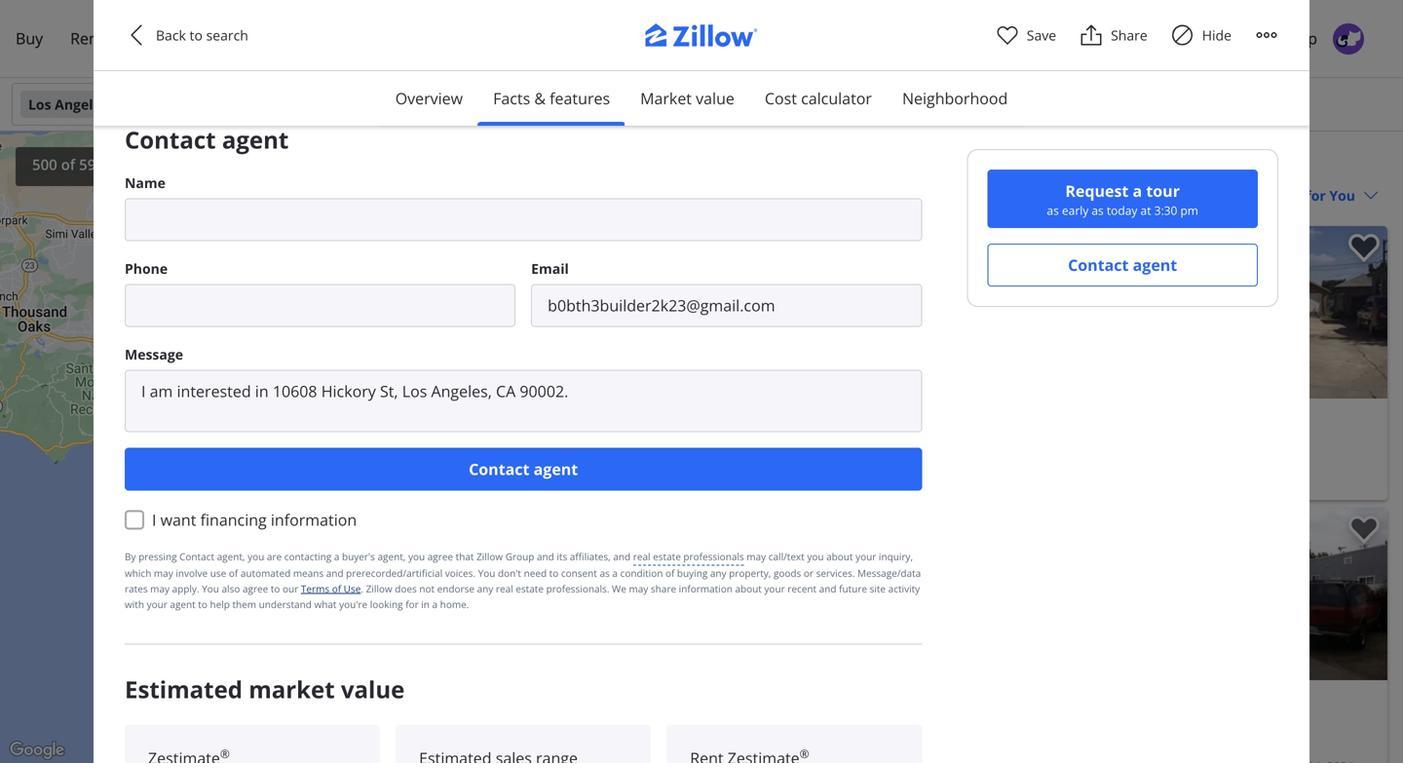 Task type: vqa. For each thing, say whether or not it's contained in the screenshot.
Arizona, Colorado, Florida, Georgia, Indiana, Kansas, Massachusetts, Michigan, Minnesota, Missouri, Nevada, New Jersey, New Mexico, New York, North Carolina, Ohio, Oklahoma, Oregon, South Carolina, Tennessee, Texas, Utah, and Washington DC.
no



Task type: describe. For each thing, give the bounding box(es) containing it.
main navigation
[[0, 0, 1403, 78]]

search
[[206, 26, 248, 44]]

- house for sale for 783 sqft
[[842, 714, 941, 732]]

may inside . zillow does not endorse any real estate professionals. we may share information about your recent and future site activity with your agent to help them understand what you're looking for in a home.
[[629, 582, 648, 595]]

0 horizontal spatial terms of use
[[301, 582, 361, 595]]

tour
[[1146, 180, 1180, 201]]

save this home image
[[1349, 516, 1380, 544]]

by pressing contact agent , you are contacting a buyer's agent , you agree that zillow group and its affiliates, and real estate professionals
[[125, 550, 744, 563]]

pl,
[[772, 456, 787, 474]]

3:30
[[1154, 202, 1177, 218]]

back to search link
[[125, 23, 271, 47]]

zillow logo image
[[624, 23, 780, 57]]

112 w 81st st, los angeles, ca 90003 link
[[696, 735, 1026, 758]]

save this home image for price cut:
[[995, 234, 1026, 262]]

112 w 81st st, los angeles, ca 90003 image
[[688, 508, 1034, 680]]

and inside the may call/text you about your inquiry, which may involve use of automated means and prerecorded/artificial voices. you don't need to consent as a condition of buying any property, goods or services. message/data rates may apply. you also agree to our
[[326, 567, 344, 580]]

1 vertical spatial &
[[947, 150, 961, 177]]

more image
[[1255, 23, 1279, 47]]

and left its
[[537, 550, 554, 563]]

apply.
[[172, 582, 199, 595]]

angeles, for st,
[[814, 737, 867, 756]]

property images, use arrow keys to navigate, image 1 of 31 group
[[688, 226, 1034, 403]]

- for 626 sqft
[[842, 432, 846, 451]]

los inside 112 w 81st st, los angeles, ca 90003 'link'
[[789, 737, 811, 756]]

what
[[314, 598, 337, 611]]

save this home button for price cut:
[[979, 226, 1034, 281]]

10608 hickory st, los angeles, ca 90002 image
[[1042, 226, 1388, 399]]

affiliates,
[[570, 550, 611, 563]]

you inside the may call/text you about your inquiry, which may involve use of automated means and prerecorded/artificial voices. you don't need to consent as a condition of buying any property, goods or services. message/data rates may apply. you also agree to our
[[807, 550, 824, 563]]

0 horizontal spatial information
[[271, 509, 357, 530]]

rent
[[70, 28, 104, 49]]

market value
[[640, 88, 735, 109]]

house for 783 sqft
[[850, 714, 890, 732]]

0 horizontal spatial chevron down image
[[697, 96, 713, 112]]

market
[[640, 88, 692, 109]]

ca inside 322 w 63rd pl, los angeles, ca 90003 total quality agents
[[873, 456, 890, 474]]

any inside . zillow does not endorse any real estate professionals. we may share information about your recent and future site activity with your agent to help them understand what you're looking for in a home.
[[477, 582, 493, 595]]

to inside . zillow does not endorse any real estate professionals. we may share information about your recent and future site activity with your agent to help them understand what you're looking for in a home.
[[198, 598, 207, 611]]

value inside 'button'
[[696, 88, 735, 109]]

minus image
[[625, 716, 646, 736]]

use
[[210, 567, 226, 580]]

$419,900
[[696, 404, 779, 431]]

property,
[[729, 567, 771, 580]]

469k
[[422, 481, 447, 495]]

626
[[787, 432, 810, 451]]

heart image
[[996, 23, 1019, 47]]

price
[[704, 235, 733, 251]]

and inside . zillow does not endorse any real estate professionals. we may share information about your recent and future site activity with your agent to help them understand what you're looking for in a home.
[[819, 582, 837, 595]]

1 vertical spatial terms of use
[[517, 751, 574, 763]]

may down "pressing"
[[154, 567, 173, 580]]

estimated market value
[[125, 673, 405, 705]]

5947
[[79, 154, 112, 174]]

with
[[125, 598, 144, 611]]

Email email field
[[531, 284, 922, 327]]

.
[[361, 582, 363, 595]]

® button
[[690, 745, 809, 763]]

real inside . zillow does not endorse any real estate professionals. we may share information about your recent and future site activity with your agent to help them understand what you're looking for in a home.
[[496, 582, 513, 595]]

los angeles ca
[[28, 95, 130, 114]]

group
[[505, 550, 534, 563]]

2 for 1
[[696, 432, 704, 451]]

a inside request a tour as early as today at 3:30 pm
[[1133, 180, 1142, 201]]

inegi
[[481, 751, 506, 763]]

hide image
[[1171, 23, 1194, 47]]

want
[[160, 509, 196, 530]]

of left report
[[547, 751, 556, 763]]

1 vertical spatial value
[[341, 673, 405, 705]]

report
[[586, 751, 615, 763]]

contact up name
[[125, 124, 216, 155]]

buy link
[[2, 16, 57, 61]]

783 sqft
[[787, 714, 838, 732]]

of up share
[[666, 567, 675, 580]]

322 w 63rd pl, los angeles, ca 90003 image
[[688, 226, 1034, 399]]

los inside filters element
[[28, 95, 51, 114]]

2 vertical spatial contact agent
[[469, 458, 578, 479]]

house for 626 sqft
[[850, 432, 890, 451]]

a left map
[[617, 751, 622, 763]]

469k link
[[416, 479, 454, 497]]

which
[[125, 567, 151, 580]]

chevron right image inside property images, use arrow keys to navigate, image 1 of 2 "group"
[[1355, 582, 1378, 606]]

(nov
[[807, 235, 835, 251]]

1 vertical spatial use
[[558, 751, 574, 763]]

agent inside . zillow does not endorse any real estate professionals. we may share information about your recent and future site activity with your agent to help them understand what you're looking for in a home.
[[170, 598, 196, 611]]

i
[[152, 509, 156, 530]]

contact up involve
[[179, 550, 214, 563]]

a left "buyer's"
[[334, 550, 339, 563]]

1 horizontal spatial you
[[478, 567, 495, 580]]

pressing
[[138, 550, 177, 563]]

may up property,
[[747, 550, 766, 563]]

1 horizontal spatial zillow
[[477, 550, 503, 563]]

price cut: $10,000 (nov 2)
[[704, 235, 848, 251]]

2 vertical spatial your
[[147, 598, 167, 611]]

at
[[1141, 202, 1151, 218]]

or
[[804, 567, 814, 580]]

rent link
[[57, 16, 117, 61]]

los angeles ca real estate & homes for sale
[[692, 150, 1111, 177]]

for inside . zillow does not endorse any real estate professionals. we may share information about your recent and future site activity with your agent to help them understand what you're looking for in a home.
[[406, 598, 419, 611]]

2 bds for 2
[[696, 714, 730, 732]]

estate
[[883, 150, 941, 177]]

st,
[[769, 737, 785, 756]]

real estate professionals button
[[633, 549, 744, 566]]

estate inside . zillow does not endorse any real estate professionals. we may share information about your recent and future site activity with your agent to help them understand what you're looking for in a home.
[[516, 582, 544, 595]]

buy
[[16, 28, 43, 49]]

may call/text you about your inquiry, which may involve use of automated means and prerecorded/artificial voices. you don't need to consent as a condition of buying any property, goods or services. message/data rates may apply. you also agree to our
[[125, 550, 921, 595]]

450k link
[[415, 486, 453, 503]]

500 of 5947
[[32, 154, 112, 174]]

information inside . zillow does not endorse any real estate professionals. we may share information about your recent and future site activity with your agent to help them understand what you're looking for in a home.
[[679, 582, 733, 595]]

back
[[156, 26, 186, 44]]

500 for 500 of 5947
[[32, 154, 57, 174]]

2 horizontal spatial as
[[1092, 202, 1104, 218]]

site
[[870, 582, 886, 595]]

map data ©2023 google, inegi
[[371, 751, 506, 763]]

condition
[[620, 567, 663, 580]]

of up what
[[332, 582, 341, 595]]

& inside facts & features button
[[534, 88, 546, 109]]

rentals
[[1106, 28, 1159, 49]]

professionals.
[[546, 582, 609, 595]]

map
[[371, 751, 390, 763]]

share
[[651, 582, 676, 595]]

request
[[1065, 180, 1129, 201]]

today
[[1107, 202, 1138, 218]]

contact right 469k link
[[469, 458, 530, 479]]

for for 1 ba
[[894, 432, 912, 451]]

w for 322
[[723, 456, 735, 474]]

- for 783 sqft
[[842, 714, 846, 732]]

825k link
[[346, 433, 385, 451]]

2)
[[838, 235, 848, 251]]

ba for 1 ba
[[756, 432, 772, 451]]

report a map error
[[586, 751, 667, 763]]

ca inside filters element
[[111, 95, 130, 114]]

share image
[[1080, 23, 1103, 47]]

error
[[646, 751, 667, 763]]

1 horizontal spatial contact agent button
[[987, 244, 1258, 286]]

sale for 783 sqft
[[916, 714, 941, 732]]

649k link
[[370, 355, 409, 372]]

facts & features button
[[478, 71, 626, 126]]

and up 'condition'
[[613, 550, 631, 563]]

services.
[[816, 567, 855, 580]]

of right use
[[229, 567, 238, 580]]

0 horizontal spatial you
[[202, 582, 219, 595]]

0 vertical spatial real
[[633, 550, 651, 563]]

90003 for 112 w 81st st, los angeles, ca 90003
[[892, 737, 931, 756]]

manage rentals link
[[1030, 16, 1173, 61]]

we
[[612, 582, 626, 595]]

angeles for los angeles ca
[[55, 95, 108, 114]]

I want financing information checkbox
[[125, 510, 144, 530]]

los inside 322 w 63rd pl, los angeles, ca 90003 total quality agents
[[791, 456, 812, 474]]

neighborhood
[[902, 88, 1008, 109]]

real
[[838, 150, 878, 177]]

bds for 1
[[707, 432, 730, 451]]

1 vertical spatial terms
[[517, 751, 545, 763]]

zillow inside . zillow does not endorse any real estate professionals. we may share information about your recent and future site activity with your agent to help them understand what you're looking for in a home.
[[366, 582, 392, 595]]

map region
[[0, 0, 789, 763]]

chevron right image for price cut:
[[1001, 301, 1024, 324]]

filters element
[[0, 78, 1403, 132]]

©2023
[[414, 751, 444, 763]]

don't
[[498, 567, 521, 580]]

sale for 626 sqft
[[916, 432, 941, 451]]

sell
[[131, 28, 156, 49]]

chevron left image inside property images, use arrow keys to navigate, image 1 of 31 group
[[698, 301, 721, 324]]

advertisement region
[[125, 0, 922, 67]]

- house for sale for 626 sqft
[[842, 432, 941, 451]]

322 w 63rd pl, los angeles, ca 90003 total quality agents
[[696, 456, 933, 491]]

2 for 2
[[696, 714, 704, 732]]

pm
[[1181, 202, 1199, 218]]

results
[[719, 185, 764, 204]]

139k
[[146, 254, 171, 268]]



Task type: locate. For each thing, give the bounding box(es) containing it.
inquiry,
[[879, 550, 913, 563]]

1 vertical spatial bds
[[707, 714, 730, 732]]

terms of use link right "inegi" at left
[[517, 751, 574, 763]]

property images, use arrow keys to navigate, image 1 of 15 group
[[1042, 226, 1388, 403]]

1 save this home image from the left
[[995, 234, 1026, 262]]

w inside 322 w 63rd pl, los angeles, ca 90003 total quality agents
[[723, 456, 735, 474]]

2 ba
[[745, 714, 772, 732]]

endorse
[[437, 582, 475, 595]]

825k
[[353, 434, 378, 449]]

$10,000
[[761, 235, 804, 251]]

0 vertical spatial 500
[[32, 154, 57, 174]]

2 horizontal spatial contact agent
[[1068, 254, 1177, 275]]

1 horizontal spatial contact agent
[[469, 458, 578, 479]]

2 horizontal spatial chevron down image
[[1363, 188, 1379, 203]]

sell link
[[117, 16, 170, 61]]

you down use
[[202, 582, 219, 595]]

2
[[696, 432, 704, 451], [696, 714, 704, 732], [745, 714, 753, 732]]

your up message/data
[[856, 550, 876, 563]]

garage
[[1116, 235, 1156, 251]]

-
[[842, 432, 846, 451], [842, 714, 846, 732]]

1 vertical spatial chevron left image
[[698, 582, 721, 606]]

2 bds up 322
[[696, 432, 730, 451]]

as
[[1047, 202, 1059, 218], [1092, 202, 1104, 218], [600, 567, 610, 580]]

0 vertical spatial chevron left image
[[125, 23, 148, 47]]

0 horizontal spatial agree
[[243, 582, 268, 595]]

1 horizontal spatial about
[[826, 550, 853, 563]]

advertise
[[1187, 28, 1255, 49]]

contact agent down message text field
[[469, 458, 578, 479]]

google,
[[446, 751, 479, 763]]

skip link list tab list
[[380, 71, 1024, 127]]

1 you from the left
[[248, 550, 264, 563]]

to
[[190, 26, 203, 44], [549, 567, 559, 580], [271, 582, 280, 595], [198, 598, 207, 611]]

save
[[1027, 26, 1056, 44]]

420k
[[418, 473, 443, 488]]

0 vertical spatial angeles
[[55, 95, 108, 114]]

chevron right image
[[1001, 301, 1024, 324], [1355, 301, 1378, 324], [1355, 582, 1378, 606]]

2 - house for sale from the top
[[842, 714, 941, 732]]

1 horizontal spatial chevron left image
[[1051, 301, 1075, 324]]

about up services.
[[826, 550, 853, 563]]

2 up 322
[[696, 432, 704, 451]]

agree left that
[[428, 550, 453, 563]]

1 horizontal spatial as
[[1047, 202, 1059, 218]]

estate down 'need'
[[516, 582, 544, 595]]

1 vertical spatial agree
[[243, 582, 268, 595]]

1 horizontal spatial agree
[[428, 550, 453, 563]]

0 horizontal spatial your
[[147, 598, 167, 611]]

any right endorse
[[477, 582, 493, 595]]

for up 112 w 81st st, los angeles, ca 90003 'link'
[[894, 714, 912, 732]]

chevron left image
[[125, 23, 148, 47], [698, 301, 721, 324]]

sqft right 626
[[814, 432, 838, 451]]

for
[[1037, 150, 1068, 177]]

0 vertical spatial sqft
[[814, 432, 838, 451]]

® right st,
[[800, 745, 809, 761]]

® inside dropdown button
[[220, 745, 230, 761]]

you
[[248, 550, 264, 563], [408, 550, 425, 563], [807, 550, 824, 563]]

contact down detached garage
[[1068, 254, 1129, 275]]

for for 2 ba
[[894, 714, 912, 732]]

angeles, inside 322 w 63rd pl, los angeles, ca 90003 total quality agents
[[816, 456, 869, 474]]

real
[[633, 550, 651, 563], [496, 582, 513, 595]]

ba up 81st
[[756, 714, 772, 732]]

0 horizontal spatial chevron left image
[[698, 582, 721, 606]]

information down buying
[[679, 582, 733, 595]]

bds up 322
[[707, 432, 730, 451]]

manage rentals
[[1044, 28, 1159, 49]]

1 horizontal spatial 500
[[692, 185, 715, 204]]

500 inside main content
[[692, 185, 715, 204]]

terms of use right "inegi" at left
[[517, 751, 574, 763]]

1
[[745, 432, 753, 451]]

of
[[61, 154, 75, 174], [229, 567, 238, 580], [666, 567, 675, 580], [332, 582, 341, 595], [547, 751, 556, 763]]

automated
[[241, 567, 291, 580]]

prerecorded/artificial
[[346, 567, 443, 580]]

1 horizontal spatial value
[[696, 88, 735, 109]]

los down buy link
[[28, 95, 51, 114]]

to right back
[[190, 26, 203, 44]]

looking
[[370, 598, 403, 611]]

your right with
[[147, 598, 167, 611]]

0 horizontal spatial chevron left image
[[125, 23, 148, 47]]

voices.
[[445, 567, 476, 580]]

back to search
[[156, 26, 248, 44]]

property images, use arrow keys to navigate, image 1 of 26 group
[[688, 508, 1034, 680]]

, up prerecorded/artificial
[[403, 550, 406, 563]]

about inside the may call/text you about your inquiry, which may involve use of automated means and prerecorded/artificial voices. you don't need to consent as a condition of buying any property, goods or services. message/data rates may apply. you also agree to our
[[826, 550, 853, 563]]

not
[[419, 582, 435, 595]]

0 horizontal spatial estate
[[516, 582, 544, 595]]

google image
[[5, 738, 69, 763]]

a up we on the bottom
[[612, 567, 618, 580]]

contact agent button down today
[[987, 244, 1258, 286]]

agree inside the may call/text you about your inquiry, which may involve use of automated means and prerecorded/artificial voices. you don't need to consent as a condition of buying any property, goods or services. message/data rates may apply. you also agree to our
[[243, 582, 268, 595]]

estimated
[[125, 673, 243, 705]]

- house for sale up 112 w 81st st, los angeles, ca 90003 'link'
[[842, 714, 941, 732]]

your down goods
[[764, 582, 785, 595]]

0 horizontal spatial angeles
[[55, 95, 108, 114]]

1 sale from the top
[[916, 432, 941, 451]]

0 horizontal spatial about
[[735, 582, 762, 595]]

1 vertical spatial chevron left image
[[698, 301, 721, 324]]

in
[[421, 598, 430, 611]]

bds
[[707, 432, 730, 451], [707, 714, 730, 732]]

save this home image
[[995, 234, 1026, 262], [1349, 234, 1380, 262]]

420k link
[[411, 472, 450, 490]]

0 vertical spatial information
[[271, 509, 357, 530]]

1 vertical spatial for
[[406, 598, 419, 611]]

500 left 5947
[[32, 154, 57, 174]]

w for 112
[[723, 737, 735, 756]]

w right 112
[[723, 737, 735, 756]]

2 sale from the top
[[916, 714, 941, 732]]

1 vertical spatial - house for sale
[[842, 714, 941, 732]]

2 ® from the left
[[800, 745, 809, 761]]

0 vertical spatial use
[[344, 582, 361, 595]]

also
[[222, 582, 240, 595]]

® button
[[148, 745, 230, 763]]

1 vertical spatial estate
[[516, 582, 544, 595]]

1 horizontal spatial chevron down image
[[967, 96, 983, 112]]

value up map
[[341, 673, 405, 705]]

los right st,
[[789, 737, 811, 756]]

2 2 bds from the top
[[696, 714, 730, 732]]

90003 inside 322 w 63rd pl, los angeles, ca 90003 total quality agents
[[894, 456, 933, 474]]

1 bds from the top
[[707, 432, 730, 451]]

ca inside 'link'
[[871, 737, 888, 756]]

90003 for 322 w 63rd pl, los angeles, ca 90003 total quality agents
[[894, 456, 933, 474]]

0 vertical spatial sale
[[916, 432, 941, 451]]

contact agent up name
[[125, 124, 289, 155]]

1 horizontal spatial angeles
[[729, 150, 802, 177]]

sale
[[1073, 150, 1111, 177]]

angeles inside main content
[[729, 150, 802, 177]]

future
[[839, 582, 867, 595]]

chevron left image
[[1051, 301, 1075, 324], [698, 582, 721, 606]]

1 sqft from the top
[[814, 432, 838, 451]]

139k link
[[139, 252, 178, 270]]

email
[[531, 259, 569, 278]]

0 vertical spatial chevron left image
[[1051, 301, 1075, 324]]

1 horizontal spatial information
[[679, 582, 733, 595]]

angeles up 500 of 5947
[[55, 95, 108, 114]]

angeles, inside 'link'
[[814, 737, 867, 756]]

1 vertical spatial information
[[679, 582, 733, 595]]

chevron left image for property images, use arrow keys to navigate, image 1 of 15 group
[[1051, 301, 1075, 324]]

450k
[[421, 487, 446, 502]]

chevron left image down buying
[[698, 582, 721, 606]]

2 vertical spatial for
[[894, 714, 912, 732]]

1 ba from the top
[[756, 432, 772, 451]]

map
[[625, 751, 644, 763]]

ba
[[756, 432, 772, 451], [756, 714, 772, 732]]

sqft for 783 sqft
[[814, 714, 838, 732]]

2 ba from the top
[[756, 714, 772, 732]]

chevron left image down the detached
[[1051, 301, 1075, 324]]

2 you from the left
[[408, 550, 425, 563]]

0 vertical spatial zillow
[[477, 550, 503, 563]]

for up 322 w 63rd pl, los angeles, ca 90003 link
[[894, 432, 912, 451]]

detached garage
[[1057, 235, 1156, 251]]

sqft up "112 w 81st st, los angeles, ca 90003"
[[814, 714, 838, 732]]

Name text field
[[125, 198, 922, 241]]

0 vertical spatial you
[[478, 567, 495, 580]]

ba right 1
[[756, 432, 772, 451]]

neighborhood button
[[887, 71, 1024, 126]]

home
[[184, 28, 228, 49]]

- up 112 w 81st st, los angeles, ca 90003 'link'
[[842, 714, 846, 732]]

a right the in
[[432, 598, 438, 611]]

chevron left image left back
[[125, 23, 148, 47]]

0 vertical spatial terms of use
[[301, 582, 361, 595]]

2 horizontal spatial you
[[807, 550, 824, 563]]

name
[[125, 173, 166, 192]]

sqft for 626 sqft
[[814, 432, 838, 451]]

zillow right that
[[477, 550, 503, 563]]

® down estimated market value
[[220, 745, 230, 761]]

report a map error link
[[586, 751, 667, 763]]

of left 5947
[[61, 154, 75, 174]]

,
[[243, 550, 245, 563], [403, 550, 406, 563]]

help
[[1284, 28, 1317, 49]]

call/text
[[769, 550, 805, 563]]

i want financing information
[[152, 509, 357, 530]]

1 horizontal spatial chevron left image
[[698, 301, 721, 324]]

information up contacting
[[271, 509, 357, 530]]

Phone telephone field
[[125, 284, 516, 327]]

angeles for los angeles ca real estate & homes for sale
[[729, 150, 802, 177]]

Message text field
[[125, 370, 922, 432]]

bds up 112
[[707, 714, 730, 732]]

agree down automated
[[243, 582, 268, 595]]

1 vertical spatial -
[[842, 714, 846, 732]]

1 horizontal spatial real
[[633, 550, 651, 563]]

- house for sale up 322 w 63rd pl, los angeles, ca 90003 link
[[842, 432, 941, 451]]

1 house from the top
[[850, 432, 890, 451]]

chevron down image
[[697, 96, 713, 112], [967, 96, 983, 112], [1363, 188, 1379, 203]]

2 horizontal spatial your
[[856, 550, 876, 563]]

0 vertical spatial &
[[534, 88, 546, 109]]

sale up 322 w 63rd pl, los angeles, ca 90003 link
[[916, 432, 941, 451]]

use
[[344, 582, 361, 595], [558, 751, 574, 763]]

any inside the may call/text you about your inquiry, which may involve use of automated means and prerecorded/artificial voices. you don't need to consent as a condition of buying any property, goods or services. message/data rates may apply. you also agree to our
[[710, 567, 727, 580]]

property images, use arrow keys to navigate, image 1 of 2 group
[[1042, 508, 1388, 685]]

to left help
[[198, 598, 207, 611]]

phone
[[125, 259, 168, 278]]

® inside popup button
[[800, 745, 809, 761]]

2 save this home image from the left
[[1349, 234, 1380, 262]]

save this home image for detached garage
[[1349, 234, 1380, 262]]

1 ® from the left
[[220, 745, 230, 761]]

0 horizontal spatial real
[[496, 582, 513, 595]]

1 horizontal spatial use
[[558, 751, 574, 763]]

825k 649k
[[353, 356, 402, 449]]

1 vertical spatial your
[[764, 582, 785, 595]]

use up you're
[[344, 582, 361, 595]]

0 horizontal spatial contact agent
[[125, 124, 289, 155]]

terms right "inegi" at left
[[517, 751, 545, 763]]

chevron right image for detached garage
[[1355, 301, 1378, 324]]

for left the in
[[406, 598, 419, 611]]

500 for 500 results
[[692, 185, 715, 204]]

469k 450k
[[421, 481, 447, 502]]

a inside . zillow does not endorse any real estate professionals. we may share information about your recent and future site activity with your agent to help them understand what you're looking for in a home.
[[432, 598, 438, 611]]

contact agent button down message text field
[[125, 448, 922, 491]]

1 vertical spatial angeles
[[729, 150, 802, 177]]

0 horizontal spatial contact agent button
[[125, 448, 922, 491]]

house up 112 w 81st st, los angeles, ca 90003 'link'
[[850, 714, 890, 732]]

0 vertical spatial 2 bds
[[696, 432, 730, 451]]

0 vertical spatial bds
[[707, 432, 730, 451]]

as down request
[[1092, 202, 1104, 218]]

cost calculator button
[[749, 71, 888, 126]]

0 horizontal spatial ®
[[220, 745, 230, 761]]

1 - from the top
[[842, 432, 846, 451]]

0 vertical spatial your
[[856, 550, 876, 563]]

1 vertical spatial sale
[[916, 714, 941, 732]]

chevron left image inside property images, use arrow keys to navigate, image 1 of 15 group
[[1051, 301, 1075, 324]]

and right means
[[326, 567, 344, 580]]

help link
[[1270, 16, 1331, 61]]

its
[[557, 550, 567, 563]]

and down services.
[[819, 582, 837, 595]]

0 horizontal spatial 500
[[32, 154, 57, 174]]

0 horizontal spatial &
[[534, 88, 546, 109]]

0 vertical spatial agree
[[428, 550, 453, 563]]

terms of use link
[[301, 582, 361, 595], [517, 751, 574, 763]]

2 bds from the top
[[707, 714, 730, 732]]

contacting
[[284, 550, 332, 563]]

contact agent down garage at the top
[[1068, 254, 1177, 275]]

3 you from the left
[[807, 550, 824, 563]]

0 vertical spatial any
[[710, 567, 727, 580]]

zillow right .
[[366, 582, 392, 595]]

- house for sale
[[842, 432, 941, 451], [842, 714, 941, 732]]

as inside the may call/text you about your inquiry, which may involve use of automated means and prerecorded/artificial voices. you don't need to consent as a condition of buying any property, goods or services. message/data rates may apply. you also agree to our
[[600, 567, 610, 580]]

129 e 74th st, los angeles, ca 90003 image
[[1042, 508, 1388, 680]]

, up automated
[[243, 550, 245, 563]]

cut:
[[736, 235, 758, 251]]

1 vertical spatial real
[[496, 582, 513, 595]]

may down 'condition'
[[629, 582, 648, 595]]

recent
[[788, 582, 817, 595]]

& right facts
[[534, 88, 546, 109]]

1 vertical spatial 2 bds
[[696, 714, 730, 732]]

chevron right image inside property images, use arrow keys to navigate, image 1 of 31 group
[[1001, 301, 1024, 324]]

angeles, down 626 sqft
[[816, 456, 869, 474]]

buying
[[677, 567, 708, 580]]

angeles, for pl,
[[816, 456, 869, 474]]

1 horizontal spatial terms of use link
[[517, 751, 574, 763]]

share
[[1111, 26, 1148, 44]]

1 vertical spatial 500
[[692, 185, 715, 204]]

0 vertical spatial contact agent
[[125, 124, 289, 155]]

agree
[[428, 550, 453, 563], [243, 582, 268, 595]]

® for ® popup button
[[800, 745, 809, 761]]

® for ® dropdown button
[[220, 745, 230, 761]]

cost
[[765, 88, 797, 109]]

500 left results in the right top of the page
[[692, 185, 715, 204]]

0 horizontal spatial save this home image
[[995, 234, 1026, 262]]

0 vertical spatial about
[[826, 550, 853, 563]]

1 horizontal spatial terms of use
[[517, 751, 574, 763]]

angeles
[[55, 95, 108, 114], [729, 150, 802, 177]]

2 up 81st
[[745, 714, 753, 732]]

0 horizontal spatial any
[[477, 582, 493, 595]]

bds for 2
[[707, 714, 730, 732]]

0 vertical spatial -
[[842, 432, 846, 451]]

terms of use link up what
[[301, 582, 361, 595]]

1 vertical spatial any
[[477, 582, 493, 595]]

value
[[696, 88, 735, 109], [341, 673, 405, 705]]

0 horizontal spatial terms
[[301, 582, 329, 595]]

estate
[[653, 550, 681, 563], [516, 582, 544, 595]]

2 bds up 112
[[696, 714, 730, 732]]

a inside the may call/text you about your inquiry, which may involve use of automated means and prerecorded/artificial voices. you don't need to consent as a condition of buying any property, goods or services. message/data rates may apply. you also agree to our
[[612, 567, 618, 580]]

to left our at the bottom of page
[[271, 582, 280, 595]]

1 horizontal spatial estate
[[653, 550, 681, 563]]

0 horizontal spatial zillow
[[366, 582, 392, 595]]

to down its
[[549, 567, 559, 580]]

chevron left image inside property images, use arrow keys to navigate, image 1 of 26 group
[[698, 582, 721, 606]]

means
[[293, 567, 324, 580]]

you left are
[[248, 550, 264, 563]]

2 house from the top
[[850, 714, 890, 732]]

value right market
[[696, 88, 735, 109]]

0 vertical spatial terms of use link
[[301, 582, 361, 595]]

w inside 'link'
[[723, 737, 735, 756]]

main content
[[672, 132, 1403, 763]]

®
[[220, 745, 230, 761], [800, 745, 809, 761]]

0 vertical spatial w
[[723, 456, 735, 474]]

0 vertical spatial terms
[[301, 582, 329, 595]]

1 - house for sale from the top
[[842, 432, 941, 451]]

your inside the may call/text you about your inquiry, which may involve use of automated means and prerecorded/artificial voices. you don't need to consent as a condition of buying any property, goods or services. message/data rates may apply. you also agree to our
[[856, 550, 876, 563]]

main content containing los angeles ca real estate & homes for sale
[[672, 132, 1403, 763]]

early
[[1062, 202, 1089, 218]]

terms of use up what
[[301, 582, 361, 595]]

consent
[[561, 567, 597, 580]]

1 horizontal spatial ®
[[800, 745, 809, 761]]

real down don't
[[496, 582, 513, 595]]

you up or
[[807, 550, 824, 563]]

you left don't
[[478, 567, 495, 580]]

request a tour as early as today at 3:30 pm
[[1047, 180, 1199, 218]]

any down professionals
[[710, 567, 727, 580]]

1 w from the top
[[723, 456, 735, 474]]

1 vertical spatial sqft
[[814, 714, 838, 732]]

500 results
[[692, 185, 764, 204]]

chevron down image
[[390, 96, 406, 112], [514, 96, 530, 112], [849, 96, 864, 112], [576, 722, 590, 736]]

2 , from the left
[[403, 550, 406, 563]]

2 bds for 1
[[696, 432, 730, 451]]

angeles up results in the right top of the page
[[729, 150, 802, 177]]

2 sqft from the top
[[814, 714, 838, 732]]

los up the 500 results
[[692, 150, 724, 177]]

&
[[534, 88, 546, 109], [947, 150, 961, 177]]

estate up 'condition'
[[653, 550, 681, 563]]

0 vertical spatial 90003
[[894, 456, 933, 474]]

2 up 112
[[696, 714, 704, 732]]

real up 'condition'
[[633, 550, 651, 563]]

chevron left image down 'price'
[[698, 301, 721, 324]]

angeles inside filters element
[[55, 95, 108, 114]]

ba for 2 ba
[[756, 714, 772, 732]]

save this home button for detached garage
[[1333, 226, 1388, 281]]

about inside . zillow does not endorse any real estate professionals. we may share information about your recent and future site activity with your agent to help them understand what you're looking for in a home.
[[735, 582, 762, 595]]

1 vertical spatial terms of use link
[[517, 751, 574, 763]]

1 , from the left
[[243, 550, 245, 563]]

0 vertical spatial for
[[894, 432, 912, 451]]

chevron left image for property images, use arrow keys to navigate, image 1 of 26 group
[[698, 582, 721, 606]]

as down affiliates, in the left bottom of the page
[[600, 567, 610, 580]]

0 vertical spatial - house for sale
[[842, 432, 941, 451]]

0 vertical spatial ba
[[756, 432, 772, 451]]

2 w from the top
[[723, 737, 735, 756]]

1 2 bds from the top
[[696, 432, 730, 451]]

1 ba
[[745, 432, 772, 451]]

them
[[232, 598, 256, 611]]

0 horizontal spatial terms of use link
[[301, 582, 361, 595]]

2 - from the top
[[842, 714, 846, 732]]

market
[[249, 673, 335, 705]]

use left report
[[558, 751, 574, 763]]

and
[[537, 550, 554, 563], [613, 550, 631, 563], [326, 567, 344, 580], [819, 582, 837, 595]]

as left early
[[1047, 202, 1059, 218]]

features
[[550, 88, 610, 109]]

1 horizontal spatial &
[[947, 150, 961, 177]]

1 vertical spatial ba
[[756, 714, 772, 732]]

sale up 112 w 81st st, los angeles, ca 90003 'link'
[[916, 714, 941, 732]]

0 horizontal spatial use
[[344, 582, 361, 595]]

0 horizontal spatial ,
[[243, 550, 245, 563]]

terms down means
[[301, 582, 329, 595]]

1 horizontal spatial ,
[[403, 550, 406, 563]]

house up 322 w 63rd pl, los angeles, ca 90003 link
[[850, 432, 890, 451]]

may right rates
[[150, 582, 170, 595]]

90003 inside 'link'
[[892, 737, 931, 756]]

los right pl,
[[791, 456, 812, 474]]



